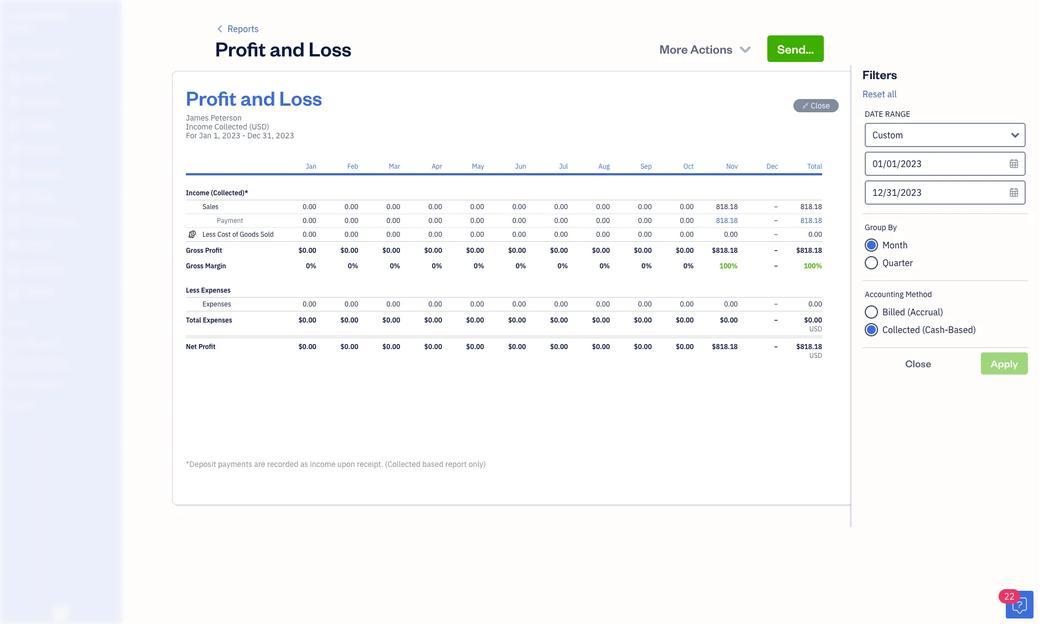 Task type: vqa. For each thing, say whether or not it's contained in the screenshot.


Task type: locate. For each thing, give the bounding box(es) containing it.
2 usd from the top
[[810, 352, 823, 360]]

margin
[[205, 262, 226, 270]]

0 horizontal spatial total
[[186, 316, 201, 324]]

0 horizontal spatial 100%
[[720, 262, 738, 270]]

are
[[254, 459, 265, 469]]

usd for $818.18 usd
[[810, 352, 823, 360]]

5 − from the top
[[775, 262, 779, 270]]

1 vertical spatial dec
[[767, 162, 779, 171]]

1 vertical spatial loss
[[279, 85, 322, 111]]

1 horizontal spatial jan
[[306, 162, 317, 171]]

(cash-
[[923, 324, 949, 335]]

jan left feb at the left of the page
[[306, 162, 317, 171]]

100%
[[720, 262, 738, 270], [804, 262, 823, 270]]

jan
[[199, 131, 212, 141], [306, 162, 317, 171]]

recorded
[[267, 459, 299, 469]]

james peterson owner
[[9, 10, 68, 31]]

$0.00
[[299, 246, 317, 255], [341, 246, 359, 255], [383, 246, 400, 255], [424, 246, 442, 255], [466, 246, 484, 255], [508, 246, 526, 255], [550, 246, 568, 255], [592, 246, 610, 255], [634, 246, 652, 255], [676, 246, 694, 255], [299, 316, 317, 324], [341, 316, 359, 324], [383, 316, 400, 324], [424, 316, 442, 324], [466, 316, 484, 324], [508, 316, 526, 324], [550, 316, 568, 324], [592, 316, 610, 324], [634, 316, 652, 324], [676, 316, 694, 324], [720, 316, 738, 324], [805, 316, 823, 324], [299, 343, 317, 351], [341, 343, 359, 351], [383, 343, 400, 351], [424, 343, 442, 351], [466, 343, 484, 351], [508, 343, 526, 351], [550, 343, 568, 351], [592, 343, 610, 351], [634, 343, 652, 351], [676, 343, 694, 351]]

1 vertical spatial less
[[186, 286, 200, 295]]

End date in MM/DD/YYYY format text field
[[865, 180, 1026, 205]]

0 vertical spatial gross
[[186, 246, 204, 255]]

bank connections
[[8, 380, 65, 389]]

0 horizontal spatial collected
[[215, 122, 247, 132]]

0 vertical spatial james
[[9, 10, 34, 20]]

services
[[40, 359, 67, 368]]

james inside profit and loss james peterson income collected (usd) for jan 1, 2023 - dec 31, 2023
[[186, 113, 209, 123]]

0 vertical spatial loss
[[309, 35, 352, 61]]

0 horizontal spatial less
[[186, 286, 200, 295]]

0 horizontal spatial james
[[9, 10, 34, 20]]

for
[[186, 131, 197, 141]]

accounting method group
[[865, 290, 1026, 339]]

(collected
[[385, 459, 421, 469]]

dec
[[247, 131, 261, 141], [767, 162, 779, 171]]

1 vertical spatial jan
[[306, 162, 317, 171]]

0 vertical spatial jan
[[199, 131, 212, 141]]

quarter
[[883, 257, 914, 268]]

0 vertical spatial dec
[[247, 131, 261, 141]]

total for total expenses
[[186, 316, 201, 324]]

custom
[[873, 130, 904, 141]]

james up owner
[[9, 10, 34, 20]]

less left cost
[[203, 230, 216, 239]]

and for items and services
[[27, 359, 39, 368]]

dec inside profit and loss james peterson income collected (usd) for jan 1, 2023 - dec 31, 2023
[[247, 131, 261, 141]]

1 horizontal spatial close button
[[863, 353, 975, 375]]

1 vertical spatial peterson
[[211, 113, 242, 123]]

0 vertical spatial income
[[186, 122, 213, 132]]

less expenses
[[186, 286, 231, 295]]

1 horizontal spatial close
[[906, 357, 932, 370]]

reset
[[863, 89, 886, 100]]

1 horizontal spatial peterson
[[211, 113, 242, 123]]

1 horizontal spatial collected
[[883, 324, 921, 335]]

1 − from the top
[[775, 203, 779, 211]]

2 − from the top
[[775, 216, 779, 225]]

1 horizontal spatial 818.18 link
[[801, 216, 823, 225]]

usd inside $818.18 usd
[[810, 352, 823, 360]]

1 vertical spatial total
[[186, 316, 201, 324]]

−
[[775, 203, 779, 211], [775, 216, 779, 225], [775, 230, 779, 239], [775, 246, 779, 255], [775, 262, 779, 270], [775, 300, 779, 308], [775, 316, 779, 324], [775, 343, 779, 351]]

2 vertical spatial expenses
[[203, 316, 232, 324]]

collected down billed
[[883, 324, 921, 335]]

Start date in MM/DD/YYYY format text field
[[865, 152, 1026, 176]]

collected inside profit and loss james peterson income collected (usd) for jan 1, 2023 - dec 31, 2023
[[215, 122, 247, 132]]

2 gross from the top
[[186, 262, 204, 270]]

collected left the (usd)
[[215, 122, 247, 132]]

goods
[[240, 230, 259, 239]]

month
[[883, 240, 908, 251]]

only)
[[469, 459, 486, 469]]

connections
[[26, 380, 65, 389]]

resource center badge image
[[1006, 591, 1034, 619]]

4 − from the top
[[775, 246, 779, 255]]

1 2023 from the left
[[222, 131, 241, 141]]

team members
[[8, 339, 57, 348]]

1 income from the top
[[186, 122, 213, 132]]

9 0% from the left
[[642, 262, 652, 270]]

and right items
[[27, 359, 39, 368]]

2023
[[222, 131, 241, 141], [276, 131, 294, 141]]

freshbooks image
[[52, 607, 70, 620]]

profit down reports
[[215, 35, 266, 61]]

group by group
[[865, 223, 1026, 272]]

and right reports button
[[270, 35, 305, 61]]

0 vertical spatial collected
[[215, 122, 247, 132]]

date range
[[865, 109, 911, 119]]

and up the (usd)
[[241, 85, 275, 111]]

method
[[906, 290, 933, 299]]

reset all button
[[863, 87, 897, 101]]

1,
[[213, 131, 220, 141]]

mar
[[389, 162, 400, 171]]

payments
[[218, 459, 252, 469]]

more
[[660, 41, 688, 56]]

and for profit and loss
[[270, 35, 305, 61]]

close
[[811, 101, 830, 111], [906, 357, 932, 370]]

6 − from the top
[[775, 300, 779, 308]]

collected
[[215, 122, 247, 132], [883, 324, 921, 335]]

0 vertical spatial less
[[203, 230, 216, 239]]

0 vertical spatial close button
[[794, 99, 839, 112]]

0 horizontal spatial 818.18 link
[[717, 216, 738, 225]]

usd inside the $0.00 usd
[[810, 325, 823, 333]]

jan left 1,
[[199, 131, 212, 141]]

less down gross margin
[[186, 286, 200, 295]]

items
[[8, 359, 25, 368]]

send… button
[[768, 35, 824, 62]]

0 horizontal spatial close button
[[794, 99, 839, 112]]

profit
[[215, 35, 266, 61], [186, 85, 237, 111], [205, 246, 222, 255], [199, 343, 216, 351]]

james up for
[[186, 113, 209, 123]]

gross for gross profit
[[186, 246, 204, 255]]

bank connections link
[[3, 375, 118, 394]]

items and services
[[8, 359, 67, 368]]

and inside profit and loss james peterson income collected (usd) for jan 1, 2023 - dec 31, 2023
[[241, 85, 275, 111]]

Date Range field
[[865, 123, 1026, 147]]

818.18 link
[[717, 216, 738, 225], [801, 216, 823, 225]]

and
[[270, 35, 305, 61], [241, 85, 275, 111], [27, 359, 39, 368]]

gross down the gross profit
[[186, 262, 204, 270]]

gross for gross margin
[[186, 262, 204, 270]]

1 vertical spatial usd
[[810, 352, 823, 360]]

dashboard image
[[7, 49, 20, 60]]

profit up 1,
[[186, 85, 237, 111]]

usd for $0.00 usd
[[810, 325, 823, 333]]

2 vertical spatial and
[[27, 359, 39, 368]]

receipt.
[[357, 459, 383, 469]]

0 vertical spatial usd
[[810, 325, 823, 333]]

0 vertical spatial and
[[270, 35, 305, 61]]

profit right net
[[199, 343, 216, 351]]

1 usd from the top
[[810, 325, 823, 333]]

4 0% from the left
[[432, 262, 442, 270]]

main element
[[0, 0, 149, 624]]

close down collected (cash-based)
[[906, 357, 932, 370]]

sep
[[641, 162, 652, 171]]

james
[[9, 10, 34, 20], [186, 113, 209, 123]]

billed (accrual)
[[883, 307, 944, 318]]

loss
[[309, 35, 352, 61], [279, 85, 322, 111]]

reports
[[228, 23, 259, 34]]

all
[[888, 89, 897, 100]]

compress image
[[803, 101, 809, 110]]

1 horizontal spatial 100%
[[804, 262, 823, 270]]

send…
[[778, 41, 814, 56]]

range
[[886, 109, 911, 119]]

2023 left -
[[222, 131, 241, 141]]

income left 1,
[[186, 122, 213, 132]]

date
[[865, 109, 884, 119]]

0 horizontal spatial peterson
[[35, 10, 68, 20]]

$818.18
[[712, 246, 738, 255], [797, 246, 823, 255], [712, 343, 738, 351], [797, 343, 823, 351]]

2023 right 31,
[[276, 131, 294, 141]]

estimate image
[[7, 97, 20, 108]]

gross
[[186, 246, 204, 255], [186, 262, 204, 270]]

0 vertical spatial expenses
[[201, 286, 231, 295]]

and for profit and loss james peterson income collected (usd) for jan 1, 2023 - dec 31, 2023
[[241, 85, 275, 111]]

dec right the nov
[[767, 162, 779, 171]]

oct
[[684, 162, 694, 171]]

close right compress image
[[811, 101, 830, 111]]

(usd)
[[249, 122, 269, 132]]

gross up gross margin
[[186, 246, 204, 255]]

− for net profit
[[775, 343, 779, 351]]

$0.00 usd
[[805, 316, 823, 333]]

1 horizontal spatial dec
[[767, 162, 779, 171]]

of
[[232, 230, 238, 239]]

usd
[[810, 325, 823, 333], [810, 352, 823, 360]]

team
[[8, 339, 26, 348]]

1 vertical spatial income
[[186, 189, 209, 197]]

1 vertical spatial collected
[[883, 324, 921, 335]]

1 vertical spatial and
[[241, 85, 275, 111]]

1 gross from the top
[[186, 246, 204, 255]]

0 vertical spatial total
[[808, 162, 823, 171]]

8 − from the top
[[775, 343, 779, 351]]

dec right -
[[247, 131, 261, 141]]

usd down the $0.00 usd
[[810, 352, 823, 360]]

1 horizontal spatial james
[[186, 113, 209, 123]]

total for total
[[808, 162, 823, 171]]

1 vertical spatial close
[[906, 357, 932, 370]]

client image
[[7, 73, 20, 84]]

total expenses
[[186, 316, 232, 324]]

1 horizontal spatial less
[[203, 230, 216, 239]]

0 vertical spatial close
[[811, 101, 830, 111]]

loss inside profit and loss james peterson income collected (usd) for jan 1, 2023 - dec 31, 2023
[[279, 85, 322, 111]]

0 horizontal spatial 2023
[[222, 131, 241, 141]]

1 horizontal spatial total
[[808, 162, 823, 171]]

group by option group
[[865, 236, 1026, 272]]

close button
[[794, 99, 839, 112], [863, 353, 975, 375]]

0%
[[306, 262, 317, 270], [348, 262, 359, 270], [390, 262, 400, 270], [432, 262, 442, 270], [474, 262, 484, 270], [516, 262, 526, 270], [558, 262, 568, 270], [600, 262, 610, 270], [642, 262, 652, 270], [684, 262, 694, 270]]

income up sales
[[186, 189, 209, 197]]

accounting method option group
[[865, 303, 1026, 339]]

3 − from the top
[[775, 230, 779, 239]]

0 horizontal spatial dec
[[247, 131, 261, 141]]

3 0% from the left
[[390, 262, 400, 270]]

-
[[242, 131, 246, 141]]

jul
[[559, 162, 568, 171]]

apr
[[432, 162, 442, 171]]

1 horizontal spatial 2023
[[276, 131, 294, 141]]

peterson
[[35, 10, 68, 20], [211, 113, 242, 123]]

less
[[203, 230, 216, 239], [186, 286, 200, 295]]

expenses
[[201, 286, 231, 295], [203, 300, 231, 308], [203, 316, 232, 324]]

more actions button
[[650, 35, 763, 62]]

total
[[808, 162, 823, 171], [186, 316, 201, 324]]

peterson inside james peterson owner
[[35, 10, 68, 20]]

loss for profit and loss james peterson income collected (usd) for jan 1, 2023 - dec 31, 2023
[[279, 85, 322, 111]]

1 vertical spatial close button
[[863, 353, 975, 375]]

1 vertical spatial gross
[[186, 262, 204, 270]]

7 − from the top
[[775, 316, 779, 324]]

usd up $818.18 usd
[[810, 325, 823, 333]]

0 vertical spatial peterson
[[35, 10, 68, 20]]

0 horizontal spatial close
[[811, 101, 830, 111]]

0 horizontal spatial jan
[[199, 131, 212, 141]]

and inside 'items and services' link
[[27, 359, 39, 368]]

1 vertical spatial james
[[186, 113, 209, 123]]



Task type: describe. For each thing, give the bounding box(es) containing it.
payment image
[[7, 144, 20, 156]]

− for total expenses
[[775, 316, 779, 324]]

gross margin
[[186, 262, 226, 270]]

payment
[[217, 216, 243, 225]]

profit inside profit and loss james peterson income collected (usd) for jan 1, 2023 - dec 31, 2023
[[186, 85, 237, 111]]

apps
[[8, 318, 25, 327]]

items and services link
[[3, 354, 118, 374]]

money image
[[7, 240, 20, 251]]

profit and loss james peterson income collected (usd) for jan 1, 2023 - dec 31, 2023
[[186, 85, 322, 141]]

6 0% from the left
[[516, 262, 526, 270]]

(accrual)
[[908, 307, 944, 318]]

jun
[[515, 162, 526, 171]]

gross profit
[[186, 246, 222, 255]]

22
[[1005, 591, 1015, 602]]

net profit
[[186, 343, 216, 351]]

income
[[310, 459, 336, 469]]

close button for profit and loss
[[794, 99, 839, 112]]

by
[[889, 223, 897, 233]]

timer image
[[7, 216, 20, 227]]

less cost of goods sold
[[203, 230, 274, 239]]

date range element
[[863, 101, 1029, 214]]

*deposit payments are recorded as income upon receipt. (collected based report only)
[[186, 459, 486, 469]]

− for payment
[[775, 216, 779, 225]]

profit and loss
[[215, 35, 352, 61]]

10 0% from the left
[[684, 262, 694, 270]]

upon
[[338, 459, 355, 469]]

close button for filters
[[863, 353, 975, 375]]

feb
[[347, 162, 359, 171]]

nov
[[727, 162, 738, 171]]

7 0% from the left
[[558, 262, 568, 270]]

− for gross margin
[[775, 262, 779, 270]]

1 vertical spatial expenses
[[203, 300, 231, 308]]

− for sales
[[775, 203, 779, 211]]

actions
[[691, 41, 733, 56]]

8 0% from the left
[[600, 262, 610, 270]]

net
[[186, 343, 197, 351]]

jan inside profit and loss james peterson income collected (usd) for jan 1, 2023 - dec 31, 2023
[[199, 131, 212, 141]]

settings
[[8, 400, 34, 409]]

invoice image
[[7, 121, 20, 132]]

collected (cash-based)
[[883, 324, 977, 335]]

bank
[[8, 380, 24, 389]]

accounting method
[[865, 290, 933, 299]]

− for expenses
[[775, 300, 779, 308]]

$818.18 usd
[[797, 343, 823, 360]]

project image
[[7, 192, 20, 203]]

1 0% from the left
[[306, 262, 317, 270]]

reports button
[[215, 22, 259, 35]]

reset all
[[863, 89, 897, 100]]

less for less cost of goods sold
[[203, 230, 216, 239]]

loss for profit and loss
[[309, 35, 352, 61]]

expenses for less expenses
[[201, 286, 231, 295]]

2 818.18 link from the left
[[801, 216, 823, 225]]

sold
[[261, 230, 274, 239]]

less for less expenses
[[186, 286, 200, 295]]

based
[[423, 459, 444, 469]]

income (collected)*
[[186, 189, 248, 197]]

2 2023 from the left
[[276, 131, 294, 141]]

settings link
[[3, 395, 118, 415]]

collected inside accounting method option group
[[883, 324, 921, 335]]

income inside profit and loss james peterson income collected (usd) for jan 1, 2023 - dec 31, 2023
[[186, 122, 213, 132]]

james inside james peterson owner
[[9, 10, 34, 20]]

chevronleft image
[[215, 22, 226, 35]]

more actions
[[660, 41, 733, 56]]

2 income from the top
[[186, 189, 209, 197]]

5 0% from the left
[[474, 262, 484, 270]]

report
[[446, 459, 467, 469]]

cost
[[218, 230, 231, 239]]

filters
[[863, 66, 898, 82]]

owner
[[9, 22, 31, 31]]

peterson inside profit and loss james peterson income collected (usd) for jan 1, 2023 - dec 31, 2023
[[211, 113, 242, 123]]

expenses for total expenses
[[203, 316, 232, 324]]

aug
[[599, 162, 610, 171]]

chart image
[[7, 264, 20, 275]]

as
[[300, 459, 308, 469]]

may
[[472, 162, 484, 171]]

billed
[[883, 307, 906, 318]]

(collected)*
[[211, 189, 248, 197]]

apps link
[[3, 313, 118, 333]]

1 100% from the left
[[720, 262, 738, 270]]

sales
[[203, 203, 219, 211]]

31,
[[263, 131, 274, 141]]

team members link
[[3, 334, 118, 353]]

based)
[[949, 324, 977, 335]]

*deposit
[[186, 459, 216, 469]]

22 button
[[999, 590, 1034, 619]]

expense image
[[7, 168, 20, 179]]

group by
[[865, 223, 897, 233]]

− for gross profit
[[775, 246, 779, 255]]

report image
[[7, 287, 20, 298]]

chevrondown image
[[738, 41, 753, 56]]

2 100% from the left
[[804, 262, 823, 270]]

2 0% from the left
[[348, 262, 359, 270]]

1 818.18 link from the left
[[717, 216, 738, 225]]

profit up margin
[[205, 246, 222, 255]]

group
[[865, 223, 887, 233]]

members
[[27, 339, 57, 348]]

accounting
[[865, 290, 904, 299]]



